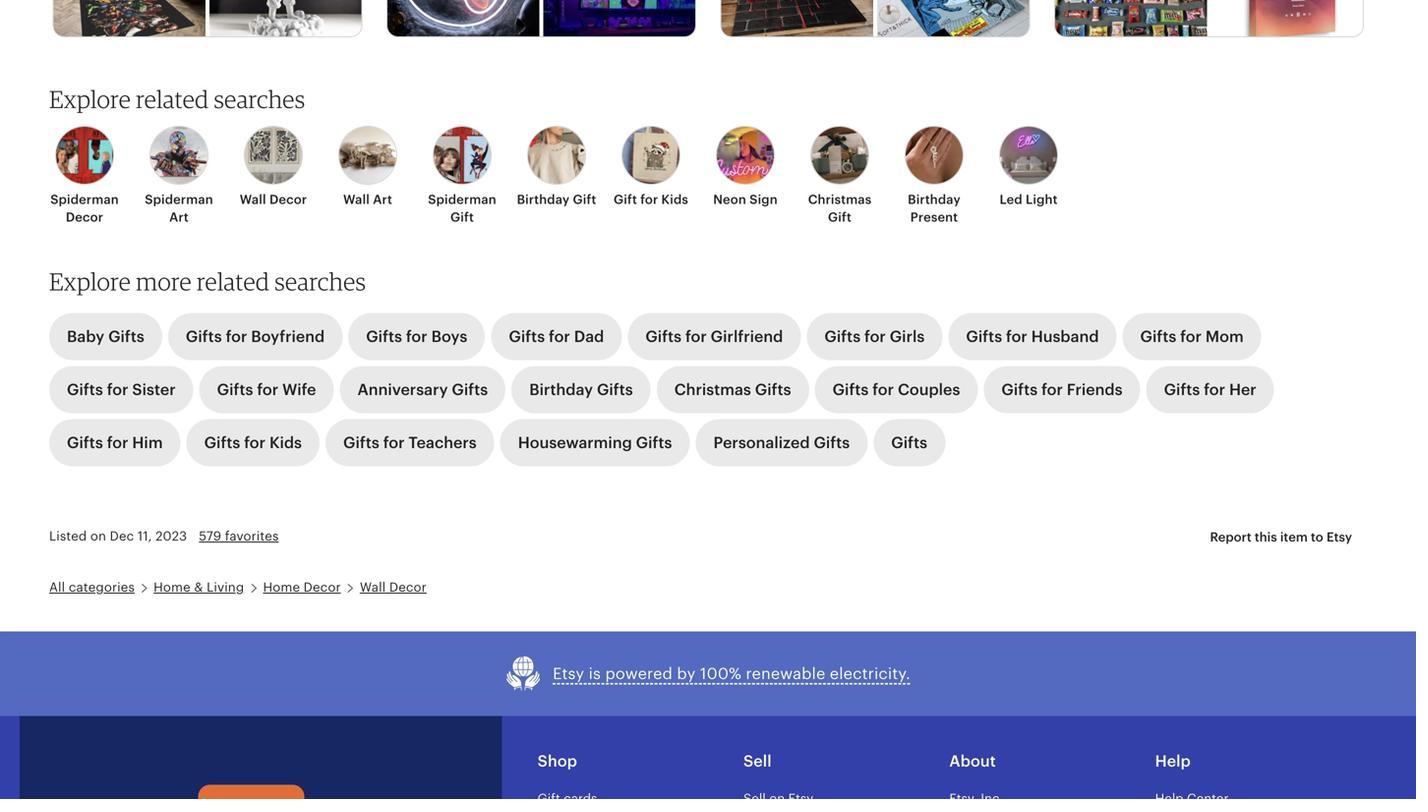 Task type: describe. For each thing, give the bounding box(es) containing it.
help
[[1156, 753, 1191, 771]]

categories
[[69, 581, 135, 595]]

gifts right personalized
[[814, 434, 850, 452]]

gifts for mom link
[[1123, 313, 1262, 360]]

gifts for gifts for husband
[[967, 328, 1003, 346]]

1 vertical spatial wall decor
[[360, 581, 427, 595]]

gifts for gifts for him
[[67, 434, 103, 452]]

for for gifts for boyfriend
[[226, 328, 247, 346]]

gifts for gifts for girls
[[825, 328, 861, 346]]

gifts for dad link
[[491, 313, 622, 360]]

gifts for gifts for mom
[[1141, 328, 1177, 346]]

is
[[589, 666, 601, 683]]

for for gift for kids
[[641, 192, 659, 207]]

neon
[[714, 192, 747, 207]]

art for spiderman art
[[169, 210, 189, 225]]

housewarming gifts
[[518, 434, 673, 452]]

favorites
[[225, 529, 279, 544]]

birthday gifts link
[[512, 366, 651, 414]]

spiderman for decor
[[50, 192, 119, 207]]

etsy is powered by 100% renewable electricity.
[[553, 666, 911, 683]]

christmas gift
[[808, 192, 872, 225]]

for for gifts for couples
[[873, 381, 894, 399]]

wall art link
[[327, 126, 409, 209]]

wall for wall art 'link' on the top of the page
[[343, 192, 370, 207]]

couples
[[898, 381, 961, 399]]

gifts for wife
[[217, 381, 316, 399]]

home decor
[[263, 581, 341, 595]]

birthday for birthday gifts
[[530, 381, 593, 399]]

579
[[199, 529, 222, 544]]

anniversary
[[358, 381, 448, 399]]

gifts for gifts link
[[892, 434, 928, 452]]

boyfriend
[[251, 328, 325, 346]]

about
[[950, 753, 996, 771]]

gifts for friends
[[1002, 381, 1123, 399]]

gifts for teachers
[[343, 434, 477, 452]]

more
[[136, 267, 192, 296]]

personalized gifts link
[[696, 419, 868, 467]]

gifts for kids
[[204, 434, 302, 452]]

1 vertical spatial related
[[197, 267, 270, 296]]

gifts for him link
[[49, 419, 181, 467]]

present
[[911, 210, 959, 225]]

on
[[90, 529, 106, 544]]

for for gifts for teachers
[[383, 434, 405, 452]]

dec
[[110, 529, 134, 544]]

etsy is powered by 100% renewable electricity. button
[[506, 656, 911, 693]]

led light
[[1000, 192, 1058, 207]]

gifts for friends link
[[984, 366, 1141, 414]]

2023
[[156, 529, 187, 544]]

for for gifts for girls
[[865, 328, 886, 346]]

wife
[[282, 381, 316, 399]]

shop
[[538, 753, 578, 771]]

gifts right baby
[[108, 328, 145, 346]]

neon sign link
[[704, 126, 787, 209]]

spiderman gift
[[428, 192, 497, 225]]

birthday gift link
[[516, 126, 598, 209]]

neon sign
[[714, 192, 778, 207]]

1 horizontal spatial wall decor link
[[360, 581, 427, 595]]

gifts for sister link
[[49, 366, 194, 414]]

gifts for husband
[[967, 328, 1100, 346]]

gifts for boys link
[[349, 313, 485, 360]]

girlfriend
[[711, 328, 784, 346]]

housewarming
[[518, 434, 632, 452]]

home for home decor
[[263, 581, 300, 595]]

home for home & living
[[154, 581, 191, 595]]

gifts for girls
[[825, 328, 925, 346]]

gifts for dad
[[509, 328, 604, 346]]

home decor link
[[263, 581, 341, 595]]

baby
[[67, 328, 104, 346]]

gift for birthday gift
[[573, 192, 597, 207]]

wall for wall decor link to the top
[[240, 192, 266, 207]]

teachers
[[409, 434, 477, 452]]

for for gifts for boys
[[406, 328, 428, 346]]

100%
[[700, 666, 742, 683]]

spiderman art link
[[138, 126, 220, 227]]

renewable
[[746, 666, 826, 683]]

spiderman decor
[[50, 192, 119, 225]]

gift for christmas gift
[[829, 210, 852, 225]]

579 favorites
[[199, 529, 279, 544]]

gifts for girlfriend
[[646, 328, 784, 346]]

gifts for gifts for friends
[[1002, 381, 1038, 399]]

searches inside region
[[214, 85, 305, 114]]

led
[[1000, 192, 1023, 207]]

gifts for her
[[1165, 381, 1257, 399]]

all categories link
[[49, 581, 135, 595]]

christmas gifts
[[675, 381, 792, 399]]

christmas for gift
[[808, 192, 872, 207]]

her
[[1230, 381, 1257, 399]]

mom
[[1206, 328, 1244, 346]]

sell
[[744, 753, 772, 771]]

girls
[[890, 328, 925, 346]]

related inside explore related searches region
[[136, 85, 209, 114]]

for for gifts for wife
[[257, 381, 279, 399]]

spiderman gift link
[[421, 126, 504, 227]]

personalized gifts
[[714, 434, 850, 452]]

all
[[49, 581, 65, 595]]

birthday for birthday present
[[908, 192, 961, 207]]

dad
[[574, 328, 604, 346]]

gifts down boys
[[452, 381, 488, 399]]

gifts link
[[874, 419, 946, 467]]

for for gifts for sister
[[107, 381, 128, 399]]

explore more related searches
[[49, 267, 366, 296]]

gifts for kids link
[[187, 419, 320, 467]]

gifts for mom
[[1141, 328, 1244, 346]]

gifts for gifts for her
[[1165, 381, 1201, 399]]

report this item to etsy
[[1211, 530, 1353, 545]]

christmas for gifts
[[675, 381, 752, 399]]

gifts for girls link
[[807, 313, 943, 360]]

gifts for wife link
[[199, 366, 334, 414]]

spiderman for gift
[[428, 192, 497, 207]]

by
[[677, 666, 696, 683]]

him
[[132, 434, 163, 452]]

birthday gifts
[[530, 381, 633, 399]]



Task type: vqa. For each thing, say whether or not it's contained in the screenshot.
collection
no



Task type: locate. For each thing, give the bounding box(es) containing it.
1 horizontal spatial wall decor
[[360, 581, 427, 595]]

gifts down the gifts for girls link
[[833, 381, 869, 399]]

explore for explore more related searches
[[49, 267, 131, 296]]

gifts for him
[[67, 434, 163, 452]]

0 vertical spatial related
[[136, 85, 209, 114]]

1 spiderman from the left
[[50, 192, 119, 207]]

for for gifts for her
[[1205, 381, 1226, 399]]

for left her
[[1205, 381, 1226, 399]]

art up more on the left top of page
[[169, 210, 189, 225]]

gifts down gifts for couples
[[892, 434, 928, 452]]

for for gifts for friends
[[1042, 381, 1064, 399]]

electricity.
[[830, 666, 911, 683]]

home & living
[[154, 581, 244, 595]]

gifts down gifts for mom link
[[1165, 381, 1201, 399]]

gift
[[573, 192, 597, 207], [614, 192, 638, 207], [451, 210, 474, 225], [829, 210, 852, 225]]

wall decor link
[[232, 126, 315, 209], [360, 581, 427, 595]]

birthday up present
[[908, 192, 961, 207]]

gift for kids
[[614, 192, 689, 207]]

gifts
[[108, 328, 145, 346], [186, 328, 222, 346], [366, 328, 402, 346], [509, 328, 545, 346], [646, 328, 682, 346], [825, 328, 861, 346], [967, 328, 1003, 346], [1141, 328, 1177, 346], [67, 381, 103, 399], [217, 381, 253, 399], [452, 381, 488, 399], [597, 381, 633, 399], [755, 381, 792, 399], [833, 381, 869, 399], [1002, 381, 1038, 399], [1165, 381, 1201, 399], [67, 434, 103, 452], [204, 434, 240, 452], [343, 434, 380, 452], [636, 434, 673, 452], [814, 434, 850, 452], [892, 434, 928, 452]]

for left boys
[[406, 328, 428, 346]]

gift for kids link
[[610, 126, 693, 209]]

0 vertical spatial christmas
[[808, 192, 872, 207]]

art inside wall art 'link'
[[373, 192, 393, 207]]

for left him
[[107, 434, 128, 452]]

christmas gifts link
[[657, 366, 809, 414]]

spiderman left birthday gift
[[428, 192, 497, 207]]

gift inside gift for kids link
[[614, 192, 638, 207]]

for left dad
[[549, 328, 571, 346]]

gifts up gifts for kids link
[[217, 381, 253, 399]]

gifts for her link
[[1147, 366, 1275, 414]]

0 horizontal spatial christmas
[[675, 381, 752, 399]]

kids left 'neon'
[[662, 192, 689, 207]]

gifts for teachers link
[[326, 419, 495, 467]]

wall decor link left wall art 'link' on the top of the page
[[232, 126, 315, 209]]

christmas gift link
[[799, 126, 882, 227]]

birthday for birthday gift
[[517, 192, 570, 207]]

1 vertical spatial christmas
[[675, 381, 752, 399]]

for left 'neon'
[[641, 192, 659, 207]]

1 horizontal spatial spiderman
[[145, 192, 213, 207]]

gifts left girls in the top right of the page
[[825, 328, 861, 346]]

gifts for gifts for wife
[[217, 381, 253, 399]]

birthday present link
[[893, 126, 976, 227]]

0 horizontal spatial art
[[169, 210, 189, 225]]

spiderman art
[[145, 192, 213, 225]]

gifts up personalized gifts
[[755, 381, 792, 399]]

etsy right to
[[1327, 530, 1353, 545]]

for inside explore related searches region
[[641, 192, 659, 207]]

wall decor right home decor
[[360, 581, 427, 595]]

gifts up the housewarming gifts
[[597, 381, 633, 399]]

for for gifts for girlfriend
[[686, 328, 707, 346]]

0 horizontal spatial wall decor
[[240, 192, 307, 207]]

related up gifts for boyfriend link
[[197, 267, 270, 296]]

baby gifts link
[[49, 313, 162, 360]]

birthday right spiderman gift
[[517, 192, 570, 207]]

wall decor left 'wall art'
[[240, 192, 307, 207]]

home right living
[[263, 581, 300, 595]]

husband
[[1032, 328, 1100, 346]]

personalized
[[714, 434, 810, 452]]

0 horizontal spatial home
[[154, 581, 191, 595]]

gifts down explore more related searches
[[186, 328, 222, 346]]

gifts for gifts for couples
[[833, 381, 869, 399]]

christmas right sign
[[808, 192, 872, 207]]

for left "girlfriend"
[[686, 328, 707, 346]]

gifts left dad
[[509, 328, 545, 346]]

gifts for gifts for boys
[[366, 328, 402, 346]]

for for gifts for husband
[[1007, 328, 1028, 346]]

0 vertical spatial searches
[[214, 85, 305, 114]]

listed on dec 11, 2023
[[49, 529, 187, 544]]

searches
[[214, 85, 305, 114], [275, 267, 366, 296]]

gifts for boys
[[366, 328, 468, 346]]

gifts for gifts for girlfriend
[[646, 328, 682, 346]]

for
[[641, 192, 659, 207], [226, 328, 247, 346], [406, 328, 428, 346], [549, 328, 571, 346], [686, 328, 707, 346], [865, 328, 886, 346], [1007, 328, 1028, 346], [1181, 328, 1202, 346], [107, 381, 128, 399], [257, 381, 279, 399], [873, 381, 894, 399], [1042, 381, 1064, 399], [1205, 381, 1226, 399], [107, 434, 128, 452], [244, 434, 266, 452], [383, 434, 405, 452]]

1 horizontal spatial home
[[263, 581, 300, 595]]

for for gifts for mom
[[1181, 328, 1202, 346]]

report this item to etsy button
[[1196, 520, 1368, 555]]

gifts for couples
[[833, 381, 961, 399]]

gifts for husband link
[[949, 313, 1117, 360]]

2 home from the left
[[263, 581, 300, 595]]

2 explore from the top
[[49, 267, 131, 296]]

wall decor link right home decor
[[360, 581, 427, 595]]

gifts for gifts for dad
[[509, 328, 545, 346]]

wall inside 'link'
[[343, 192, 370, 207]]

for left girls in the top right of the page
[[865, 328, 886, 346]]

for left couples on the right top
[[873, 381, 894, 399]]

for for gifts for kids
[[244, 434, 266, 452]]

gifts right dad
[[646, 328, 682, 346]]

wall decor inside explore related searches region
[[240, 192, 307, 207]]

1 explore from the top
[[49, 85, 131, 114]]

anniversary gifts
[[358, 381, 488, 399]]

kids down wife
[[270, 434, 302, 452]]

spiderman for art
[[145, 192, 213, 207]]

1 vertical spatial explore
[[49, 267, 131, 296]]

wall art
[[343, 192, 393, 207]]

living
[[207, 581, 244, 595]]

housewarming gifts link
[[501, 419, 690, 467]]

gifts left mom
[[1141, 328, 1177, 346]]

christmas inside explore related searches region
[[808, 192, 872, 207]]

1 home from the left
[[154, 581, 191, 595]]

spiderman inside 'link'
[[50, 192, 119, 207]]

gift inside birthday gift link
[[573, 192, 597, 207]]

christmas down "gifts for girlfriend"
[[675, 381, 752, 399]]

kids
[[662, 192, 689, 207], [270, 434, 302, 452]]

gifts for boyfriend
[[186, 328, 325, 346]]

explore related searches region
[[37, 85, 1379, 262]]

led light link
[[988, 126, 1070, 209]]

art for wall art
[[373, 192, 393, 207]]

art
[[373, 192, 393, 207], [169, 210, 189, 225]]

art left spiderman gift
[[373, 192, 393, 207]]

for left mom
[[1181, 328, 1202, 346]]

gifts down baby
[[67, 381, 103, 399]]

decor
[[270, 192, 307, 207], [66, 210, 103, 225], [304, 581, 341, 595], [389, 581, 427, 595]]

gifts for gifts for teachers
[[343, 434, 380, 452]]

birthday down gifts for dad
[[530, 381, 593, 399]]

2 horizontal spatial spiderman
[[428, 192, 497, 207]]

gifts for sister
[[67, 381, 176, 399]]

explore for explore related searches
[[49, 85, 131, 114]]

explore up spiderman decor 'link'
[[49, 85, 131, 114]]

birthday gift
[[517, 192, 597, 207]]

579 favorites link
[[199, 529, 279, 544]]

gifts for gifts for sister
[[67, 381, 103, 399]]

0 vertical spatial art
[[373, 192, 393, 207]]

related up spiderman art link at top
[[136, 85, 209, 114]]

1 horizontal spatial art
[[373, 192, 393, 207]]

etsy left "is"
[[553, 666, 585, 683]]

0 horizontal spatial kids
[[270, 434, 302, 452]]

0 vertical spatial explore
[[49, 85, 131, 114]]

sister
[[132, 381, 176, 399]]

wall
[[240, 192, 266, 207], [343, 192, 370, 207], [360, 581, 386, 595]]

home left &
[[154, 581, 191, 595]]

1 vertical spatial art
[[169, 210, 189, 225]]

all categories
[[49, 581, 135, 595]]

gift for spiderman gift
[[451, 210, 474, 225]]

for for gifts for dad
[[549, 328, 571, 346]]

for down the gifts for wife
[[244, 434, 266, 452]]

1 vertical spatial wall decor link
[[360, 581, 427, 595]]

for left boyfriend
[[226, 328, 247, 346]]

kids inside explore related searches region
[[662, 192, 689, 207]]

gifts down anniversary
[[343, 434, 380, 452]]

anniversary gifts link
[[340, 366, 506, 414]]

art inside spiderman art
[[169, 210, 189, 225]]

1 vertical spatial kids
[[270, 434, 302, 452]]

0 horizontal spatial etsy
[[553, 666, 585, 683]]

related
[[136, 85, 209, 114], [197, 267, 270, 296]]

0 horizontal spatial wall decor link
[[232, 126, 315, 209]]

gifts up anniversary
[[366, 328, 402, 346]]

powered
[[606, 666, 673, 683]]

&
[[194, 581, 203, 595]]

2 spiderman from the left
[[145, 192, 213, 207]]

gifts for gifts for boyfriend
[[186, 328, 222, 346]]

for left friends
[[1042, 381, 1064, 399]]

home & living link
[[154, 581, 244, 595]]

gifts for girlfriend link
[[628, 313, 801, 360]]

0 vertical spatial wall decor
[[240, 192, 307, 207]]

for left sister
[[107, 381, 128, 399]]

gifts right the housewarming
[[636, 434, 673, 452]]

kids for gift for kids
[[662, 192, 689, 207]]

spiderman decor link
[[43, 126, 126, 227]]

explore up baby
[[49, 267, 131, 296]]

gifts for gifts for kids
[[204, 434, 240, 452]]

1 horizontal spatial kids
[[662, 192, 689, 207]]

gifts right girls in the top right of the page
[[967, 328, 1003, 346]]

gifts down gifts for husband
[[1002, 381, 1038, 399]]

wall decor
[[240, 192, 307, 207], [360, 581, 427, 595]]

for left wife
[[257, 381, 279, 399]]

11,
[[138, 529, 152, 544]]

gift inside christmas gift
[[829, 210, 852, 225]]

for left teachers
[[383, 434, 405, 452]]

for for gifts for him
[[107, 434, 128, 452]]

to
[[1312, 530, 1324, 545]]

explore inside region
[[49, 85, 131, 114]]

boys
[[432, 328, 468, 346]]

0 vertical spatial wall decor link
[[232, 126, 315, 209]]

birthday present
[[908, 192, 961, 225]]

item
[[1281, 530, 1308, 545]]

explore related searches
[[49, 85, 305, 114]]

0 horizontal spatial spiderman
[[50, 192, 119, 207]]

1 horizontal spatial etsy
[[1327, 530, 1353, 545]]

1 vertical spatial etsy
[[553, 666, 585, 683]]

spiderman left spiderman art
[[50, 192, 119, 207]]

kids for gifts for kids
[[270, 434, 302, 452]]

spiderman up more on the left top of page
[[145, 192, 213, 207]]

gift inside spiderman gift
[[451, 210, 474, 225]]

1 horizontal spatial christmas
[[808, 192, 872, 207]]

3 spiderman from the left
[[428, 192, 497, 207]]

0 vertical spatial etsy
[[1327, 530, 1353, 545]]

0 vertical spatial kids
[[662, 192, 689, 207]]

decor inside spiderman decor
[[66, 210, 103, 225]]

1 vertical spatial searches
[[275, 267, 366, 296]]

gifts down the gifts for wife
[[204, 434, 240, 452]]

for left husband
[[1007, 328, 1028, 346]]

gifts left him
[[67, 434, 103, 452]]



